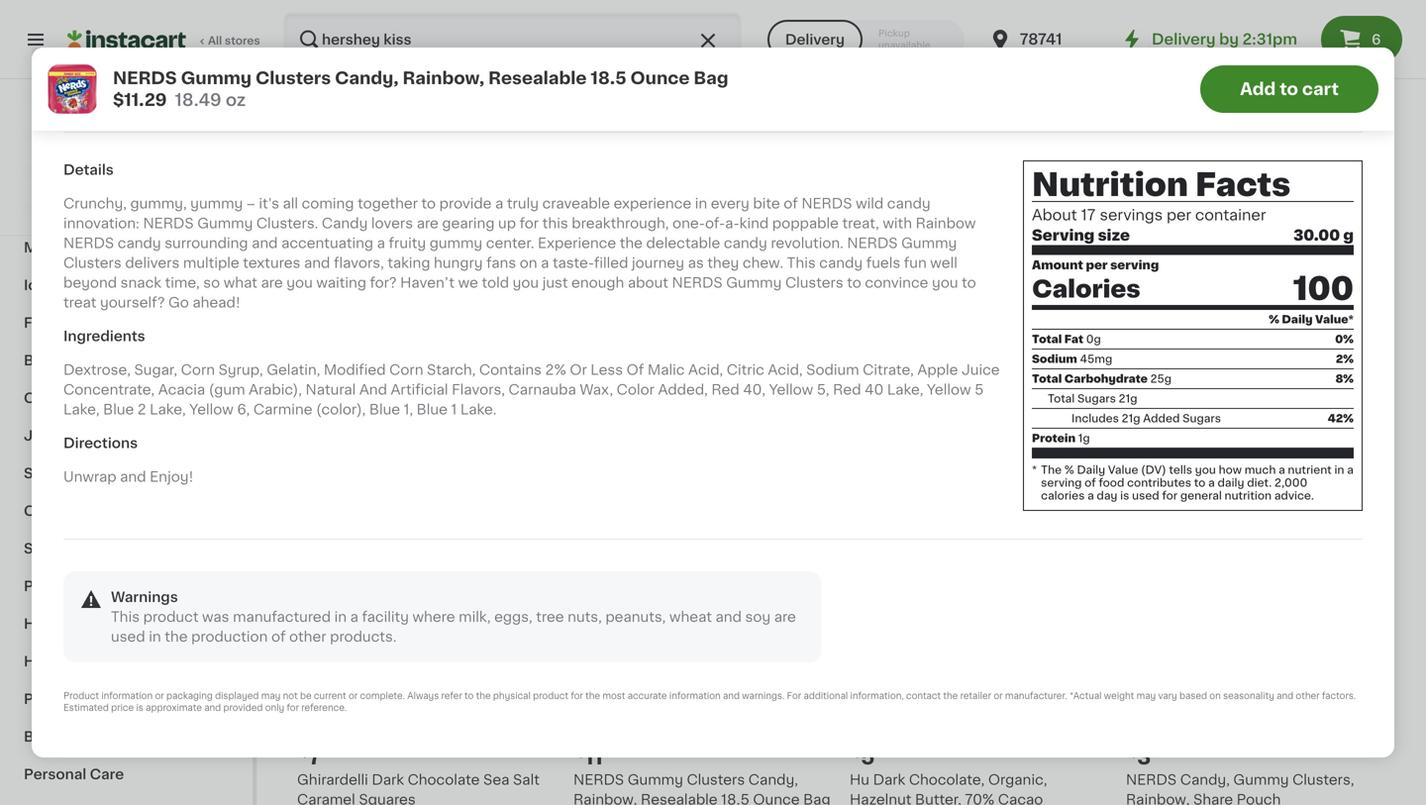Task type: describe. For each thing, give the bounding box(es) containing it.
6,
[[237, 403, 250, 417]]

100
[[1294, 273, 1354, 304]]

$11.29
[[113, 92, 167, 108]]

1 horizontal spatial %
[[1269, 314, 1280, 325]]

used inside warnings this product was manufactured in a facility where milk, eggs, tree nuts, peanuts, wheat and soy are used in the production of other products.
[[111, 630, 145, 644]]

citrate,
[[863, 363, 914, 377]]

nerds up 'poppable'
[[802, 197, 852, 211]]

$ for nerds candy, gummy clusters, rainbow, share pouch
[[1130, 748, 1138, 759]]

care for health care
[[75, 655, 109, 669]]

be
[[300, 692, 312, 701]]

add for kinder individually wrapped chocolate egg with toy inside, 1 count
[[1342, 92, 1371, 106]]

per for servings
[[1167, 208, 1192, 222]]

health
[[24, 655, 71, 669]]

truly
[[507, 197, 539, 211]]

candy, inside the "nerds candy, gummy clusters, rainbow, share pouch"
[[1181, 773, 1230, 787]]

2 horizontal spatial lake,
[[887, 383, 924, 397]]

target: fast delivery logo image
[[107, 103, 145, 141]]

dark for 5
[[873, 773, 906, 787]]

they
[[708, 256, 739, 270]]

of inside warnings this product was manufactured in a facility where milk, eggs, tree nuts, peanuts, wheat and soy are used in the production of other products.
[[271, 630, 286, 644]]

rainbow
[[916, 217, 976, 230]]

1 bar from the left
[[850, 392, 873, 406]]

and inside warnings this product was manufactured in a facility where milk, eggs, tree nuts, peanuts, wheat and soy are used in the production of other products.
[[716, 610, 742, 624]]

% daily value*
[[1269, 314, 1354, 325]]

nutrition facts
[[1032, 169, 1291, 201]]

the inside crunchy, gummy, yummy – it's all coming together to provide a truly craveable experience in every bite of nerds wild candy innovation: nerds gummy clusters. candy lovers are gearing up for this breakthrough, one-of-a-kind poppable treat, with rainbow nerds candy surrounding and accentuating a fruity gummy center. experience the delectable candy revolution. nerds gummy clusters delivers multiple textures and flavors, taking hungry fans on a taste-filled journey as they chew. this candy fuels fun well beyond snack time, so what are you waiting for? haven't we told you just enough about nerds gummy clusters to convince you to treat yourself? go ahead!
[[620, 236, 643, 250]]

other inside product information or packaging displayed may not be current or complete. always refer to the physical product for the most accurate information and warnings. for additional information, contact the retailer or manufacturer. *actual weight may vary based on seasonality and other factors. estimated price is approximate and provided only for reference.
[[1296, 692, 1320, 701]]

any
[[877, 10, 897, 21]]

5,
[[817, 383, 830, 397]]

to inside * the % daily value (dv) tells you how much a nutrient in a serving of food contributes to a daily diet. 2,000 calories a day is used for general nutrition advice.
[[1194, 477, 1206, 488]]

wheat
[[670, 610, 712, 624]]

total for total fat
[[1032, 334, 1062, 345]]

in up "products."
[[334, 610, 347, 624]]

1 inside kinder individually wrapped chocolate egg with toy inside, 1 count 0.7 oz
[[1346, 392, 1352, 406]]

2 red from the left
[[833, 383, 861, 397]]

a left day
[[1088, 490, 1094, 501]]

pet
[[24, 692, 48, 706]]

7 ghirardelli milk chocolate sea salt caramel chocolate squares 6.3 oz
[[297, 346, 535, 422]]

$2
[[942, 10, 956, 21]]

resealable for nerds gummy clusters candy, rainbow, resealable 18.5 ounce bag $11.29 18.49 oz
[[488, 70, 587, 87]]

serving inside * the % daily value (dv) tells you how much a nutrient in a serving of food contributes to a daily diet. 2,000 calories a day is used for general nutrition advice.
[[1041, 477, 1082, 488]]

18.5 for nerds gummy clusters candy, rainbow, resealable 18.5 ounce bag $11.29 18.49 oz
[[591, 70, 627, 87]]

chocolate inside 1 snickers full size chocolate candy bar bar
[[987, 372, 1059, 386]]

beyond
[[63, 276, 117, 290]]

delivery button
[[768, 20, 863, 59]]

clusters inside nerds gummy clusters candy, rainbow, resealable 18.5 ounce bag
[[687, 773, 745, 787]]

not
[[190, 171, 211, 182]]

1 horizontal spatial are
[[417, 217, 439, 230]]

clusters down revolution.
[[786, 276, 844, 290]]

caramel inside ghirardelli dark chocolate sea salt caramel squares
[[297, 793, 355, 805]]

of inside crunchy, gummy, yummy – it's all coming together to provide a truly craveable experience in every bite of nerds wild candy innovation: nerds gummy clusters. candy lovers are gearing up for this breakthrough, one-of-a-kind poppable treat, with rainbow nerds candy surrounding and accentuating a fruity gummy center. experience the delectable candy revolution. nerds gummy clusters delivers multiple textures and flavors, taking hungry fans on a taste-filled journey as they chew. this candy fuels fun well beyond snack time, so what are you waiting for? haven't we told you just enough about nerds gummy clusters to convince you to treat yourself? go ahead!
[[784, 197, 798, 211]]

to left convince
[[847, 276, 862, 290]]

together
[[358, 197, 418, 211]]

lake.
[[460, 403, 497, 417]]

oz for 0.7
[[1145, 431, 1158, 442]]

lovers
[[371, 217, 413, 230]]

coming
[[302, 197, 354, 211]]

5 inside product group
[[861, 747, 875, 768]]

wax,
[[580, 383, 613, 397]]

–
[[247, 197, 255, 211]]

kinder individually wrapped chocolate egg with toy inside, 1 count 0.7 oz
[[1126, 372, 1352, 442]]

0 horizontal spatial lake,
[[63, 403, 100, 417]]

1 vertical spatial juice
[[24, 429, 63, 443]]

a right the nutrient
[[1347, 464, 1354, 475]]

2 or from the left
[[349, 692, 358, 701]]

30.00
[[1294, 228, 1340, 243]]

nuts,
[[568, 610, 602, 624]]

nerds down gummy,
[[143, 217, 194, 230]]

nerds inside the nerds gummy clusters candy, rainbow, resealable 18.5 ounce bag $11.29 18.49 oz
[[113, 70, 177, 87]]

*
[[1032, 464, 1037, 475]]

2,000
[[1275, 477, 1308, 488]]

just
[[543, 276, 568, 290]]

details
[[63, 163, 114, 177]]

and left warnings.
[[723, 692, 740, 701]]

2% inside the dextrose, sugar, corn syrup, gelatin, modified corn starch, contains 2% or less of malic acid, citric acid, sodium citrate, apple juice concentrate, acacia (gum arabic), natural and artificial flavors, carnauba wax, color added, red 40, yellow 5, red 40 lake, yellow 5 lake, blue 2 lake, yellow 6, carmine (color), blue 1, blue 1 lake.
[[545, 363, 566, 377]]

calories
[[1041, 490, 1085, 501]]

warnings
[[111, 590, 178, 604]]

29 for 11
[[605, 748, 620, 759]]

chocolate up 1,
[[403, 372, 476, 386]]

nerds down "innovation:"
[[63, 236, 114, 250]]

1 red from the left
[[712, 383, 740, 397]]

and down the packaging
[[204, 704, 221, 713]]

milk
[[372, 372, 400, 386]]

bag for nerds gummy clusters candy, rainbow, resealable 18.5 ounce bag $11.29 18.49 oz
[[694, 70, 729, 87]]

1 horizontal spatial lake,
[[150, 403, 186, 417]]

treat
[[63, 296, 96, 310]]

for left most
[[571, 692, 583, 701]]

product group containing 5
[[850, 476, 1110, 805]]

candy inside 1 snickers full size chocolate candy bar bar
[[1063, 372, 1109, 386]]

$ for nerds gummy clusters candy, rainbow, resealable 18.5 ounce bag
[[578, 748, 585, 759]]

product inside product information or packaging displayed may not be current or complete. always refer to the physical product for the most accurate information and warnings. for additional information, contact the retailer or manufacturer. *actual weight may vary based on seasonality and other factors. estimated price is approximate and provided only for reference.
[[533, 692, 569, 701]]

personal care
[[24, 768, 124, 782]]

eggs
[[81, 165, 116, 179]]

coffee
[[24, 504, 73, 518]]

2,
[[900, 10, 910, 21]]

for down not on the left bottom of the page
[[287, 704, 299, 713]]

day
[[1097, 490, 1118, 501]]

soda & water
[[24, 467, 121, 480]]

vegetables
[[67, 90, 148, 104]]

nerds down as
[[672, 276, 723, 290]]

product information or packaging displayed may not be current or complete. always refer to the physical product for the most accurate information and warnings. for additional information, contact the retailer or manufacturer. *actual weight may vary based on seasonality and other factors. estimated price is approximate and provided only for reference.
[[63, 692, 1356, 713]]

soda & water link
[[12, 455, 241, 492]]

and up "coffee & tea" link
[[120, 470, 146, 484]]

foods
[[75, 316, 120, 330]]

total for total carbohydrate
[[1032, 373, 1062, 384]]

sodium inside the dextrose, sugar, corn syrup, gelatin, modified corn starch, contains 2% or less of malic acid, citric acid, sodium citrate, apple juice concentrate, acacia (gum arabic), natural and artificial flavors, carnauba wax, color added, red 40, yellow 5, red 40 lake, yellow 5 lake, blue 2 lake, yellow 6, carmine (color), blue 1, blue 1 lake.
[[807, 363, 859, 377]]

snacks & candy link
[[12, 191, 241, 229]]

gearing
[[442, 217, 495, 230]]

1 blue from the left
[[103, 403, 134, 417]]

unwrap and enjoy!
[[63, 470, 194, 484]]

3 or from the left
[[994, 692, 1003, 701]]

amount per serving
[[1032, 259, 1159, 271]]

3 for nerds candy, gummy clusters, rainbow, share pouch
[[1138, 747, 1151, 768]]

this inside warnings this product was manufactured in a facility where milk, eggs, tree nuts, peanuts, wheat and soy are used in the production of other products.
[[111, 610, 140, 624]]

delivery for delivery by 2:31pm
[[1152, 32, 1216, 47]]

oz for 18.49
[[226, 92, 246, 108]]

about
[[1032, 208, 1078, 222]]

provide
[[440, 197, 492, 211]]

water
[[79, 467, 121, 480]]

delivery for delivery
[[785, 33, 845, 47]]

higher than in-store prices. not affiliated with instacart. link
[[16, 168, 237, 200]]

and up textures
[[252, 236, 278, 250]]

0 horizontal spatial yellow
[[189, 403, 234, 417]]

6
[[1372, 33, 1381, 47]]

clusters inside the nerds gummy clusters candy, rainbow, resealable 18.5 ounce bag $11.29 18.49 oz
[[256, 70, 331, 87]]

1 may from the left
[[261, 692, 281, 701]]

malic
[[648, 363, 685, 377]]

accentuating
[[281, 236, 374, 250]]

1 horizontal spatial serving
[[1111, 259, 1159, 271]]

fruit inside 5 starburst favereds fruit chews chewy candy sharing size
[[729, 372, 761, 386]]

cheese link
[[12, 379, 241, 417]]

nutrition
[[1032, 169, 1189, 201]]

1 horizontal spatial 2%
[[1336, 353, 1354, 364]]

this
[[543, 217, 568, 230]]

add for hu dark chocolate, organic, hazelnut butter, 70% cacao
[[1066, 493, 1095, 507]]

peanuts,
[[606, 610, 666, 624]]

& for snacks
[[79, 203, 91, 217]]

is inside product information or packaging displayed may not be current or complete. always refer to the physical product for the most accurate information and warnings. for additional information, contact the retailer or manufacturer. *actual weight may vary based on seasonality and other factors. estimated price is approximate and provided only for reference.
[[136, 704, 143, 713]]

the left most
[[586, 692, 600, 701]]

1 snickers full size chocolate candy bar bar
[[850, 346, 1109, 406]]

snacks & candy
[[24, 203, 141, 217]]

care for pet care
[[51, 692, 86, 706]]

other inside warnings this product was manufactured in a facility where milk, eggs, tree nuts, peanuts, wheat and soy are used in the production of other products.
[[289, 630, 326, 644]]

a inside warnings this product was manufactured in a facility where milk, eggs, tree nuts, peanuts, wheat and soy are used in the production of other products.
[[350, 610, 358, 624]]

up
[[498, 217, 516, 230]]

2 information from the left
[[670, 692, 721, 701]]

2 bar from the left
[[877, 392, 900, 406]]

in inside crunchy, gummy, yummy – it's all coming together to provide a truly craveable experience in every bite of nerds wild candy innovation: nerds gummy clusters. candy lovers are gearing up for this breakthrough, one-of-a-kind poppable treat, with rainbow nerds candy surrounding and accentuating a fruity gummy center. experience the delectable candy revolution. nerds gummy clusters delivers multiple textures and flavors, taking hungry fans on a taste-filled journey as they chew. this candy fuels fun well beyond snack time, so what are you waiting for? haven't we told you just enough about nerds gummy clusters to convince you to treat yourself? go ahead!
[[695, 197, 707, 211]]

product group containing 7
[[297, 75, 558, 424]]

1 vertical spatial are
[[261, 276, 283, 290]]

hungry
[[434, 256, 483, 270]]

a up just
[[541, 256, 549, 270]]

clusters.
[[256, 217, 318, 230]]

caramel inside 7 ghirardelli milk chocolate sea salt caramel chocolate squares 6.3 oz
[[297, 392, 355, 406]]

18.5 for nerds gummy clusters candy, rainbow, resealable 18.5 ounce bag
[[721, 793, 750, 805]]

stores
[[225, 35, 260, 46]]

frozen
[[24, 316, 72, 330]]

the left retailer
[[943, 692, 958, 701]]

based
[[1180, 692, 1208, 701]]

convince
[[865, 276, 929, 290]]

instacart logo image
[[67, 28, 186, 52]]

sharing
[[675, 392, 728, 406]]

1 or from the left
[[155, 692, 164, 701]]

estimated
[[63, 704, 109, 713]]

daily
[[1218, 477, 1245, 488]]

all
[[283, 197, 298, 211]]

*actual
[[1070, 692, 1102, 701]]

gummy down yummy in the left of the page
[[197, 217, 253, 230]]

guarantee
[[153, 207, 210, 217]]

to down rainbow
[[962, 276, 976, 290]]

3 for kinder individually wrapped chocolate egg with toy inside, 1 count
[[1138, 346, 1151, 367]]

frozen foods link
[[12, 304, 241, 342]]

rainbow, for 3
[[1126, 793, 1190, 805]]

experience
[[614, 197, 692, 211]]

ice cream
[[24, 278, 97, 292]]

oz inside 7 ghirardelli milk chocolate sea salt caramel chocolate squares 6.3 oz
[[318, 411, 331, 422]]

salt inside ghirardelli dark chocolate sea salt caramel squares
[[513, 773, 540, 787]]

toy
[[1268, 392, 1293, 406]]

all
[[208, 35, 222, 46]]

pet care link
[[12, 681, 241, 718]]

candy inside 5 starburst favereds fruit chews chewy candy sharing size
[[626, 392, 672, 406]]

gummy up fun
[[902, 236, 957, 250]]

a down lovers
[[377, 236, 385, 250]]

so
[[203, 276, 220, 290]]

tea
[[91, 504, 117, 518]]

the inside warnings this product was manufactured in a facility where milk, eggs, tree nuts, peanuts, wheat and soy are used in the production of other products.
[[165, 630, 188, 644]]

% inside * the % daily value (dv) tells you how much a nutrient in a serving of food contributes to a daily diet. 2,000 calories a day is used for general nutrition advice.
[[1065, 464, 1075, 475]]

total sugars 21g
[[1048, 393, 1138, 404]]

starch,
[[427, 363, 476, 377]]

advice.
[[1275, 490, 1314, 501]]

clusters,
[[1293, 773, 1355, 787]]

soda
[[24, 467, 60, 480]]

0 vertical spatial sugars
[[1078, 393, 1116, 404]]

store
[[117, 171, 147, 182]]

container
[[1196, 208, 1267, 222]]

includes 21g added sugars
[[1072, 413, 1221, 424]]

color
[[617, 383, 655, 397]]

gummy down chew.
[[726, 276, 782, 290]]

29 for 7
[[323, 748, 337, 759]]

0 vertical spatial daily
[[1282, 314, 1313, 325]]



Task type: locate. For each thing, give the bounding box(es) containing it.
of inside * the % daily value (dv) tells you how much a nutrient in a serving of food contributes to a daily diet. 2,000 calories a day is used for general nutrition advice.
[[1085, 477, 1096, 488]]

2 horizontal spatial or
[[994, 692, 1003, 701]]

2 horizontal spatial rainbow,
[[1126, 793, 1190, 805]]

1 horizontal spatial sodium
[[1032, 353, 1078, 364]]

product
[[63, 692, 99, 701]]

other down manufactured
[[289, 630, 326, 644]]

1 horizontal spatial juice
[[962, 363, 1000, 377]]

always
[[407, 692, 439, 701]]

salt inside 7 ghirardelli milk chocolate sea salt caramel chocolate squares 6.3 oz
[[509, 372, 535, 386]]

gummy inside nerds gummy clusters candy, rainbow, resealable 18.5 ounce bag
[[628, 773, 683, 787]]

pet care
[[24, 692, 86, 706]]

you inside * the % daily value (dv) tells you how much a nutrient in a serving of food contributes to a daily diet. 2,000 calories a day is used for general nutrition advice.
[[1195, 464, 1216, 475]]

lake, down concentrate,
[[63, 403, 100, 417]]

$ 3 39 for kinder individually wrapped chocolate egg with toy inside, 1 count
[[1130, 346, 1168, 367]]

0 vertical spatial per
[[1167, 208, 1192, 222]]

clusters down meat & seafood
[[63, 256, 122, 270]]

1 vertical spatial resealable
[[641, 793, 718, 805]]

add down 2:31pm
[[1240, 81, 1276, 98]]

personal
[[24, 768, 86, 782]]

size inside 5 starburst favereds fruit chews chewy candy sharing size
[[731, 392, 760, 406]]

1 39 from the top
[[1153, 347, 1168, 358]]

% left value*
[[1269, 314, 1280, 325]]

$ for hu dark chocolate, organic, hazelnut butter, 70% cacao
[[854, 748, 861, 759]]

this inside crunchy, gummy, yummy – it's all coming together to provide a truly craveable experience in every bite of nerds wild candy innovation: nerds gummy clusters. candy lovers are gearing up for this breakthrough, one-of-a-kind poppable treat, with rainbow nerds candy surrounding and accentuating a fruity gummy center. experience the delectable candy revolution. nerds gummy clusters delivers multiple textures and flavors, taking hungry fans on a taste-filled journey as they chew. this candy fuels fun well beyond snack time, so what are you waiting for? haven't we told you just enough about nerds gummy clusters to convince you to treat yourself? go ahead!
[[787, 256, 816, 270]]

about 17
[[1032, 208, 1096, 222]]

lake, down acacia
[[150, 403, 186, 417]]

used inside * the % daily value (dv) tells you how much a nutrient in a serving of food contributes to a daily diet. 2,000 calories a day is used for general nutrition advice.
[[1132, 490, 1160, 501]]

1 horizontal spatial with
[[883, 217, 912, 230]]

2 ghirardelli from the top
[[297, 773, 368, 787]]

1 29 from the left
[[323, 748, 337, 759]]

1 horizontal spatial acid,
[[768, 363, 803, 377]]

0 vertical spatial bag
[[694, 70, 729, 87]]

eggs,
[[494, 610, 533, 624]]

2 dark from the left
[[873, 773, 906, 787]]

& inside 'link'
[[64, 467, 75, 480]]

nerds inside the "nerds candy, gummy clusters, rainbow, share pouch"
[[1126, 773, 1177, 787]]

1 inside 1 snickers full size chocolate candy bar bar
[[861, 346, 870, 367]]

other
[[289, 630, 326, 644], [1296, 692, 1320, 701]]

product down warnings
[[143, 610, 199, 624]]

78741
[[1020, 32, 1063, 47]]

dark inside hu dark chocolate, organic, hazelnut butter, 70% cacao
[[873, 773, 906, 787]]

blue down artificial
[[417, 403, 448, 417]]

chew.
[[743, 256, 784, 270]]

concentrate,
[[63, 383, 155, 397]]

on inside crunchy, gummy, yummy – it's all coming together to provide a truly craveable experience in every bite of nerds wild candy innovation: nerds gummy clusters. candy lovers are gearing up for this breakthrough, one-of-a-kind poppable treat, with rainbow nerds candy surrounding and accentuating a fruity gummy center. experience the delectable candy revolution. nerds gummy clusters delivers multiple textures and flavors, taking hungry fans on a taste-filled journey as they chew. this candy fuels fun well beyond snack time, so what are you waiting for? haven't we told you just enough about nerds gummy clusters to convince you to treat yourself? go ahead!
[[520, 256, 538, 270]]

candy right wild
[[887, 197, 931, 211]]

to left provide
[[422, 197, 436, 211]]

fruit inside 'link'
[[67, 128, 100, 142]]

to inside product information or packaging displayed may not be current or complete. always refer to the physical product for the most accurate information and warnings. for additional information, contact the retailer or manufacturer. *actual weight may vary based on seasonality and other factors. estimated price is approximate and provided only for reference.
[[465, 692, 474, 701]]

& for coffee
[[76, 504, 88, 518]]

sea down physical
[[483, 773, 510, 787]]

dark inside ghirardelli dark chocolate sea salt caramel squares
[[372, 773, 404, 787]]

for inside crunchy, gummy, yummy – it's all coming together to provide a truly craveable experience in every bite of nerds wild candy innovation: nerds gummy clusters. candy lovers are gearing up for this breakthrough, one-of-a-kind poppable treat, with rainbow nerds candy surrounding and accentuating a fruity gummy center. experience the delectable candy revolution. nerds gummy clusters delivers multiple textures and flavors, taking hungry fans on a taste-filled journey as they chew. this candy fuels fun well beyond snack time, so what are you waiting for? haven't we told you just enough about nerds gummy clusters to convince you to treat yourself? go ahead!
[[520, 217, 539, 230]]

sodium 45mg
[[1032, 353, 1113, 364]]

baby link
[[12, 718, 241, 756]]

care right pet
[[51, 692, 86, 706]]

the down warnings
[[165, 630, 188, 644]]

rainbow, for 11
[[574, 793, 637, 805]]

add for nerds candy, gummy clusters, rainbow, share pouch
[[1342, 493, 1371, 507]]

product group
[[297, 75, 558, 424], [1126, 75, 1387, 444], [850, 476, 1110, 805], [1126, 476, 1387, 805]]

0 vertical spatial juice
[[962, 363, 1000, 377]]

apple
[[918, 363, 958, 377]]

spk holiday image
[[64, 0, 473, 67]]

add left day
[[1066, 493, 1095, 507]]

0 horizontal spatial this
[[111, 610, 140, 624]]

yellow down apple
[[927, 383, 971, 397]]

ounce inside the nerds gummy clusters candy, rainbow, resealable 18.5 ounce bag $11.29 18.49 oz
[[631, 70, 690, 87]]

1 horizontal spatial ounce
[[753, 793, 800, 805]]

29 right 11
[[605, 748, 620, 759]]

0 horizontal spatial bar
[[850, 392, 873, 406]]

well
[[930, 256, 958, 270]]

bag
[[694, 70, 729, 87], [803, 793, 831, 805]]

1 information from the left
[[101, 692, 153, 701]]

0%
[[1336, 334, 1354, 345]]

rainbow, inside nerds gummy clusters candy, rainbow, resealable 18.5 ounce bag
[[574, 793, 637, 805]]

0 horizontal spatial red
[[712, 383, 740, 397]]

cream
[[49, 278, 97, 292]]

care for personal care
[[90, 768, 124, 782]]

$ inside $ 11 29
[[578, 748, 585, 759]]

fresh inside 'link'
[[24, 128, 64, 142]]

chocolate inside ghirardelli dark chocolate sea salt caramel squares
[[408, 773, 480, 787]]

1 vertical spatial 18.5
[[721, 793, 750, 805]]

fresh for fresh fruit
[[24, 128, 64, 142]]

gummy up 18.49
[[181, 70, 252, 87]]

of right 'bite'
[[784, 197, 798, 211]]

waiting
[[316, 276, 366, 290]]

you left just
[[513, 276, 539, 290]]

product inside warnings this product was manufactured in a facility where milk, eggs, tree nuts, peanuts, wheat and soy are used in the production of other products.
[[143, 610, 199, 624]]

$ inside $ 5 09
[[854, 748, 861, 759]]

frozen foods
[[24, 316, 120, 330]]

rainbow, inside the "nerds candy, gummy clusters, rainbow, share pouch"
[[1126, 793, 1190, 805]]

in inside * the % daily value (dv) tells you how much a nutrient in a serving of food contributes to a daily diet. 2,000 calories a day is used for general nutrition advice.
[[1335, 464, 1345, 475]]

$ 3 39 down vary on the bottom
[[1130, 747, 1168, 768]]

gummy inside the nerds gummy clusters candy, rainbow, resealable 18.5 ounce bag $11.29 18.49 oz
[[181, 70, 252, 87]]

1 inside the dextrose, sugar, corn syrup, gelatin, modified corn starch, contains 2% or less of malic acid, citric acid, sodium citrate, apple juice concentrate, acacia (gum arabic), natural and artificial flavors, carnauba wax, color added, red 40, yellow 5, red 40 lake, yellow 5 lake, blue 2 lake, yellow 6, carmine (color), blue 1, blue 1 lake.
[[451, 403, 457, 417]]

7 down reference.
[[308, 747, 321, 768]]

buy
[[852, 10, 874, 21]]

favereds
[[662, 372, 726, 386]]

innovation:
[[63, 217, 140, 230]]

candy, inside the nerds gummy clusters candy, rainbow, resealable 18.5 ounce bag $11.29 18.49 oz
[[335, 70, 399, 87]]

to up general
[[1194, 477, 1206, 488]]

a up general
[[1209, 477, 1215, 488]]

ounce
[[631, 70, 690, 87], [753, 793, 800, 805]]

1 vertical spatial salt
[[513, 773, 540, 787]]

with inside higher than in-store prices. not affiliated with instacart.
[[108, 187, 132, 198]]

information right accurate
[[670, 692, 721, 701]]

8%
[[1336, 373, 1354, 384]]

for inside * the % daily value (dv) tells you how much a nutrient in a serving of food contributes to a daily diet. 2,000 calories a day is used for general nutrition advice.
[[1162, 490, 1178, 501]]

bite
[[753, 197, 780, 211]]

are inside warnings this product was manufactured in a facility where milk, eggs, tree nuts, peanuts, wheat and soy are used in the production of other products.
[[774, 610, 796, 624]]

g
[[1344, 228, 1354, 243]]

physical
[[493, 692, 531, 701]]

add button for nerds candy, gummy clusters, rainbow, share pouch
[[1304, 482, 1381, 518]]

acid, up the sharing
[[689, 363, 723, 377]]

1 vertical spatial serving
[[1041, 477, 1082, 488]]

red down citric
[[712, 383, 740, 397]]

1 horizontal spatial sugars
[[1183, 413, 1221, 424]]

1 vertical spatial 21g
[[1122, 413, 1141, 424]]

$ 3 39 for nerds candy, gummy clusters, rainbow, share pouch
[[1130, 747, 1168, 768]]

fresh for fresh vegetables
[[24, 90, 64, 104]]

sea inside ghirardelli dark chocolate sea salt caramel squares
[[483, 773, 510, 787]]

2 horizontal spatial oz
[[1145, 431, 1158, 442]]

0 horizontal spatial dark
[[372, 773, 404, 787]]

for down 'contributes'
[[1162, 490, 1178, 501]]

squares inside 7 ghirardelli milk chocolate sea salt caramel chocolate squares 6.3 oz
[[435, 392, 491, 406]]

5 left the 09 on the bottom
[[861, 747, 875, 768]]

fresh
[[24, 90, 64, 104], [24, 128, 64, 142]]

0 vertical spatial 39
[[1153, 347, 1168, 358]]

add
[[1240, 81, 1276, 98], [1342, 92, 1371, 106], [1066, 493, 1095, 507], [1342, 493, 1371, 507]]

a up up
[[495, 197, 504, 211]]

is inside * the % daily value (dv) tells you how much a nutrient in a serving of food contributes to a daily diet. 2,000 calories a day is used for general nutrition advice.
[[1121, 490, 1130, 501]]

add button down the nutrient
[[1304, 482, 1381, 518]]

gummy up pouch
[[1234, 773, 1289, 787]]

2 vertical spatial care
[[90, 768, 124, 782]]

you down textures
[[287, 276, 313, 290]]

1 vertical spatial fresh
[[24, 128, 64, 142]]

in right the nutrient
[[1335, 464, 1345, 475]]

0 vertical spatial squares
[[435, 392, 491, 406]]

with
[[1233, 392, 1264, 406]]

& for dairy
[[66, 165, 77, 179]]

100% satisfaction guarantee
[[51, 207, 210, 217]]

salt down physical
[[513, 773, 540, 787]]

chews
[[764, 372, 812, 386]]

2 vertical spatial 5
[[861, 747, 875, 768]]

candy inside crunchy, gummy, yummy – it's all coming together to provide a truly craveable experience in every bite of nerds wild candy innovation: nerds gummy clusters. candy lovers are gearing up for this breakthrough, one-of-a-kind poppable treat, with rainbow nerds candy surrounding and accentuating a fruity gummy center. experience the delectable candy revolution. nerds gummy clusters delivers multiple textures and flavors, taking hungry fans on a taste-filled journey as they chew. this candy fuels fun well beyond snack time, so what are you waiting for? haven't we told you just enough about nerds gummy clusters to convince you to treat yourself? go ahead!
[[322, 217, 368, 230]]

6.3
[[297, 411, 315, 422]]

1 vertical spatial this
[[111, 610, 140, 624]]

1 horizontal spatial dark
[[873, 773, 906, 787]]

0 vertical spatial ghirardelli
[[297, 372, 368, 386]]

1 vertical spatial per
[[1086, 259, 1108, 271]]

information
[[101, 692, 153, 701], [670, 692, 721, 701]]

0 vertical spatial are
[[417, 217, 439, 230]]

a up 2,000
[[1279, 464, 1286, 475]]

sea up lake.
[[479, 372, 505, 386]]

oz inside kinder individually wrapped chocolate egg with toy inside, 1 count 0.7 oz
[[1145, 431, 1158, 442]]

are right soy
[[774, 610, 796, 624]]

daily
[[1282, 314, 1313, 325], [1077, 464, 1106, 475]]

1 horizontal spatial bag
[[803, 793, 831, 805]]

contributes
[[1127, 477, 1192, 488]]

ounce for nerds gummy clusters candy, rainbow, resealable 18.5 ounce bag
[[753, 793, 800, 805]]

used down 'contributes'
[[1132, 490, 1160, 501]]

2 $ 3 39 from the top
[[1130, 747, 1168, 768]]

0 vertical spatial with
[[108, 187, 132, 198]]

care up product
[[75, 655, 109, 669]]

corn up acacia
[[181, 363, 215, 377]]

to right refer
[[465, 692, 474, 701]]

is right day
[[1121, 490, 1130, 501]]

ghirardelli inside 7 ghirardelli milk chocolate sea salt caramel chocolate squares 6.3 oz
[[297, 372, 368, 386]]

39 for nerds candy, gummy clusters, rainbow, share pouch
[[1153, 748, 1168, 759]]

bag inside nerds gummy clusters candy, rainbow, resealable 18.5 ounce bag
[[803, 793, 831, 805]]

2% left or
[[545, 363, 566, 377]]

juice inside the dextrose, sugar, corn syrup, gelatin, modified corn starch, contains 2% or less of malic acid, citric acid, sodium citrate, apple juice concentrate, acacia (gum arabic), natural and artificial flavors, carnauba wax, color added, red 40, yellow 5, red 40 lake, yellow 5 lake, blue 2 lake, yellow 6, carmine (color), blue 1, blue 1 lake.
[[962, 363, 1000, 377]]

add inside product group
[[1066, 493, 1095, 507]]

nerds gummy clusters candy, rainbow, resealable 18.5 ounce bag
[[574, 773, 831, 805]]

1 vertical spatial is
[[136, 704, 143, 713]]

red right 5,
[[833, 383, 861, 397]]

delivery inside "link"
[[1152, 32, 1216, 47]]

candy, for nerds gummy clusters candy, rainbow, resealable 18.5 ounce bag
[[749, 773, 798, 787]]

fresh fruit
[[24, 128, 100, 142]]

1,
[[404, 403, 413, 417]]

29 inside $ 11 29
[[605, 748, 620, 759]]

0 horizontal spatial size
[[731, 392, 760, 406]]

care
[[75, 655, 109, 669], [51, 692, 86, 706], [90, 768, 124, 782]]

add button for hu dark chocolate, organic, hazelnut butter, 70% cacao
[[1028, 482, 1105, 518]]

1 3 from the top
[[1138, 346, 1151, 367]]

1 vertical spatial %
[[1065, 464, 1075, 475]]

are up fruity
[[417, 217, 439, 230]]

1 horizontal spatial fruit
[[729, 372, 761, 386]]

fresh up fresh fruit
[[24, 90, 64, 104]]

3 blue from the left
[[417, 403, 448, 417]]

dark for 7
[[372, 773, 404, 787]]

with down wild
[[883, 217, 912, 230]]

7 inside 7 ghirardelli milk chocolate sea salt caramel chocolate squares 6.3 oz
[[308, 346, 321, 367]]

2 horizontal spatial of
[[1085, 477, 1096, 488]]

0 horizontal spatial %
[[1065, 464, 1075, 475]]

2 corn from the left
[[389, 363, 423, 377]]

1 horizontal spatial resealable
[[641, 793, 718, 805]]

0 vertical spatial $ 3 39
[[1130, 346, 1168, 367]]

$ inside $ 7 29
[[301, 748, 308, 759]]

0 vertical spatial salt
[[509, 372, 535, 386]]

pantry
[[24, 580, 71, 593]]

approximate
[[146, 704, 202, 713]]

all stores link
[[67, 12, 262, 67]]

29 inside $ 7 29
[[323, 748, 337, 759]]

1 vertical spatial care
[[51, 692, 86, 706]]

chocolate down sodium 45mg
[[987, 372, 1059, 386]]

39 for kinder individually wrapped chocolate egg with toy inside, 1 count
[[1153, 347, 1168, 358]]

1 horizontal spatial may
[[1137, 692, 1156, 701]]

5 up starburst
[[585, 346, 599, 367]]

2% up 8%
[[1336, 353, 1354, 364]]

39 down vary on the bottom
[[1153, 748, 1168, 759]]

1 vertical spatial 7
[[308, 747, 321, 768]]

0 horizontal spatial squares
[[359, 793, 416, 805]]

1 vertical spatial total
[[1032, 373, 1062, 384]]

candy down kind
[[724, 236, 768, 250]]

1 horizontal spatial or
[[349, 692, 358, 701]]

0 vertical spatial 7
[[308, 346, 321, 367]]

household link
[[12, 605, 241, 643]]

per for amount
[[1086, 259, 1108, 271]]

with inside crunchy, gummy, yummy – it's all coming together to provide a truly craveable experience in every bite of nerds wild candy innovation: nerds gummy clusters. candy lovers are gearing up for this breakthrough, one-of-a-kind poppable treat, with rainbow nerds candy surrounding and accentuating a fruity gummy center. experience the delectable candy revolution. nerds gummy clusters delivers multiple textures and flavors, taking hungry fans on a taste-filled journey as they chew. this candy fuels fun well beyond snack time, so what are you waiting for? haven't we told you just enough about nerds gummy clusters to convince you to treat yourself? go ahead!
[[883, 217, 912, 230]]

dairy
[[24, 165, 62, 179]]

size inside 1 snickers full size chocolate candy bar bar
[[955, 372, 983, 386]]

0 horizontal spatial is
[[136, 704, 143, 713]]

29 down reference.
[[323, 748, 337, 759]]

2 vertical spatial total
[[1048, 393, 1075, 404]]

1 vertical spatial product
[[533, 692, 569, 701]]

None search field
[[283, 12, 742, 67]]

0 horizontal spatial 2%
[[545, 363, 566, 377]]

0 horizontal spatial serving
[[1041, 477, 1082, 488]]

$ for ghirardelli dark chocolate sea salt caramel squares
[[301, 748, 308, 759]]

and right 'seasonality'
[[1277, 692, 1294, 701]]

5 inside 5 starburst favereds fruit chews chewy candy sharing size
[[585, 346, 599, 367]]

by
[[1220, 32, 1239, 47]]

blue down concentrate,
[[103, 403, 134, 417]]

0 horizontal spatial with
[[108, 187, 132, 198]]

1 ghirardelli from the top
[[297, 372, 368, 386]]

0 vertical spatial product
[[143, 610, 199, 624]]

delivery inside button
[[785, 33, 845, 47]]

0 vertical spatial of
[[784, 197, 798, 211]]

a
[[495, 197, 504, 211], [377, 236, 385, 250], [541, 256, 549, 270], [1279, 464, 1286, 475], [1347, 464, 1354, 475], [1209, 477, 1215, 488], [1088, 490, 1094, 501], [350, 610, 358, 624]]

1 down 8%
[[1346, 392, 1352, 406]]

ounce for nerds gummy clusters candy, rainbow, resealable 18.5 ounce bag $11.29 18.49 oz
[[631, 70, 690, 87]]

0 horizontal spatial corn
[[181, 363, 215, 377]]

1 horizontal spatial 29
[[605, 748, 620, 759]]

you left how
[[1195, 464, 1216, 475]]

nerds down vary on the bottom
[[1126, 773, 1177, 787]]

18.49
[[175, 92, 222, 108]]

lake,
[[887, 383, 924, 397], [63, 403, 100, 417], [150, 403, 186, 417]]

nerds gummy clusters candy, rainbow, resealable 18.5 ounce bag $11.29 18.49 oz
[[113, 70, 729, 108]]

chocolate inside kinder individually wrapped chocolate egg with toy inside, 1 count 0.7 oz
[[1126, 392, 1199, 406]]

product right physical
[[533, 692, 569, 701]]

2 horizontal spatial yellow
[[927, 383, 971, 397]]

daily left value*
[[1282, 314, 1313, 325]]

2 vertical spatial of
[[271, 630, 286, 644]]

1 vertical spatial used
[[111, 630, 145, 644]]

& for meat
[[64, 241, 75, 255]]

per down nutrition facts
[[1167, 208, 1192, 222]]

21g up includes 21g added sugars
[[1119, 393, 1138, 404]]

seafood
[[79, 241, 139, 255]]

sea inside 7 ghirardelli milk chocolate sea salt caramel chocolate squares 6.3 oz
[[479, 372, 505, 386]]

resealable for nerds gummy clusters candy, rainbow, resealable 18.5 ounce bag
[[641, 793, 718, 805]]

0 horizontal spatial candy,
[[335, 70, 399, 87]]

fans
[[486, 256, 516, 270]]

2 caramel from the top
[[297, 793, 355, 805]]

0 vertical spatial total
[[1032, 334, 1062, 345]]

count
[[1126, 412, 1169, 425]]

& down the affiliated
[[79, 203, 91, 217]]

0 vertical spatial sea
[[479, 372, 505, 386]]

are
[[417, 217, 439, 230], [261, 276, 283, 290], [774, 610, 796, 624]]

2 blue from the left
[[369, 403, 400, 417]]

0 horizontal spatial per
[[1086, 259, 1108, 271]]

and down 'accentuating'
[[304, 256, 330, 270]]

0 horizontal spatial other
[[289, 630, 326, 644]]

products.
[[330, 630, 397, 644]]

1 horizontal spatial yellow
[[769, 383, 813, 397]]

salt right flavors,
[[509, 372, 535, 386]]

natural
[[306, 383, 356, 397]]

the down breakthrough, at the left of page
[[620, 236, 643, 250]]

candy, for nerds gummy clusters candy, rainbow, resealable 18.5 ounce bag $11.29 18.49 oz
[[335, 70, 399, 87]]

oz inside the nerds gummy clusters candy, rainbow, resealable 18.5 ounce bag $11.29 18.49 oz
[[226, 92, 246, 108]]

11
[[585, 747, 603, 768]]

chocolate
[[403, 372, 476, 386], [987, 372, 1059, 386], [359, 392, 431, 406], [1126, 392, 1199, 406], [408, 773, 480, 787]]

most
[[603, 692, 626, 701]]

clusters down product information or packaging displayed may not be current or complete. always refer to the physical product for the most accurate information and warnings. for additional information, contact the retailer or manufacturer. *actual weight may vary based on seasonality and other factors. estimated price is approximate and provided only for reference.
[[687, 773, 745, 787]]

gummy
[[430, 236, 483, 250]]

0 vertical spatial care
[[75, 655, 109, 669]]

0 horizontal spatial blue
[[103, 403, 134, 417]]

facts
[[1196, 169, 1291, 201]]

add to cart button
[[1201, 65, 1379, 113]]

18.5 inside nerds gummy clusters candy, rainbow, resealable 18.5 ounce bag
[[721, 793, 750, 805]]

0 horizontal spatial 1
[[451, 403, 457, 417]]

or up approximate
[[155, 692, 164, 701]]

dark up hazelnut
[[873, 773, 906, 787]]

2 horizontal spatial are
[[774, 610, 796, 624]]

the
[[620, 236, 643, 250], [165, 630, 188, 644], [476, 692, 491, 701], [586, 692, 600, 701], [943, 692, 958, 701]]

nerds up $11.29 at the top left
[[113, 70, 177, 87]]

2 horizontal spatial blue
[[417, 403, 448, 417]]

1 horizontal spatial daily
[[1282, 314, 1313, 325]]

1 $ 3 39 from the top
[[1130, 346, 1168, 367]]

2 29 from the left
[[605, 748, 620, 759]]

rainbow, inside the nerds gummy clusters candy, rainbow, resealable 18.5 ounce bag $11.29 18.49 oz
[[403, 70, 485, 87]]

2 may from the left
[[1137, 692, 1156, 701]]

2 3 from the top
[[1138, 747, 1151, 768]]

fresh fruit link
[[12, 116, 241, 154]]

is
[[1121, 490, 1130, 501], [136, 704, 143, 713]]

diet.
[[1247, 477, 1272, 488]]

in down warnings
[[149, 630, 161, 644]]

2 7 from the top
[[308, 747, 321, 768]]

wild
[[856, 197, 884, 211]]

modified
[[324, 363, 386, 377]]

candy down revolution.
[[820, 256, 863, 270]]

carbohydrate
[[1065, 373, 1148, 384]]

1 vertical spatial 5
[[975, 383, 984, 397]]

blue down and
[[369, 403, 400, 417]]

1 vertical spatial sugars
[[1183, 413, 1221, 424]]

caramel up 6.3
[[297, 392, 355, 406]]

0 vertical spatial %
[[1269, 314, 1280, 325]]

daily inside * the % daily value (dv) tells you how much a nutrient in a serving of food contributes to a daily diet. 2,000 calories a day is used for general nutrition advice.
[[1077, 464, 1106, 475]]

0 horizontal spatial resealable
[[488, 70, 587, 87]]

to inside the add to cart button
[[1280, 81, 1299, 98]]

1 horizontal spatial 1
[[861, 346, 870, 367]]

1 vertical spatial size
[[731, 392, 760, 406]]

1 left lake.
[[451, 403, 457, 417]]

1 horizontal spatial rainbow,
[[574, 793, 637, 805]]

add button inside product group
[[1028, 482, 1105, 518]]

egg
[[1202, 392, 1229, 406]]

1 vertical spatial fruit
[[729, 372, 761, 386]]

0 vertical spatial 21g
[[1119, 393, 1138, 404]]

0 vertical spatial on
[[520, 256, 538, 270]]

1 vertical spatial oz
[[318, 411, 331, 422]]

chocolate down milk
[[359, 392, 431, 406]]

1 acid, from the left
[[689, 363, 723, 377]]

add button down 6 button
[[1304, 81, 1381, 116]]

1 dark from the left
[[372, 773, 404, 787]]

6 button
[[1321, 16, 1403, 63]]

0.7
[[1126, 431, 1143, 442]]

gummy inside the "nerds candy, gummy clusters, rainbow, share pouch"
[[1234, 773, 1289, 787]]

candy, inside nerds gummy clusters candy, rainbow, resealable 18.5 ounce bag
[[749, 773, 798, 787]]

1 fresh from the top
[[24, 90, 64, 104]]

1 horizontal spatial 18.5
[[721, 793, 750, 805]]

2 acid, from the left
[[768, 363, 803, 377]]

% right the
[[1065, 464, 1075, 475]]

carnauba
[[509, 383, 576, 397]]

add button for kinder individually wrapped chocolate egg with toy inside, 1 count
[[1304, 81, 1381, 116]]

add inside button
[[1240, 81, 1276, 98]]

1 corn from the left
[[181, 363, 215, 377]]

warnings this product was manufactured in a facility where milk, eggs, tree nuts, peanuts, wheat and soy are used in the production of other products.
[[111, 590, 796, 644]]

it's
[[259, 197, 279, 211]]

1 horizontal spatial corn
[[389, 363, 423, 377]]

0 vertical spatial size
[[955, 372, 983, 386]]

0 vertical spatial 3
[[1138, 346, 1151, 367]]

resealable inside the nerds gummy clusters candy, rainbow, resealable 18.5 ounce bag $11.29 18.49 oz
[[488, 70, 587, 87]]

18.5 inside the nerds gummy clusters candy, rainbow, resealable 18.5 ounce bag $11.29 18.49 oz
[[591, 70, 627, 87]]

factors.
[[1322, 692, 1356, 701]]

haven't
[[400, 276, 455, 290]]

5 inside the dextrose, sugar, corn syrup, gelatin, modified corn starch, contains 2% or less of malic acid, citric acid, sodium citrate, apple juice concentrate, acacia (gum arabic), natural and artificial flavors, carnauba wax, color added, red 40, yellow 5, red 40 lake, yellow 5 lake, blue 2 lake, yellow 6, carmine (color), blue 1, blue 1 lake.
[[975, 383, 984, 397]]

displayed
[[215, 692, 259, 701]]

added
[[1143, 413, 1180, 424]]

amount
[[1032, 259, 1084, 271]]

gummy down accurate
[[628, 773, 683, 787]]

service type group
[[768, 20, 965, 59]]

ghirardelli inside ghirardelli dark chocolate sea salt caramel squares
[[297, 773, 368, 787]]

$ for kinder individually wrapped chocolate egg with toy inside, 1 count
[[1130, 347, 1138, 358]]

0 horizontal spatial ounce
[[631, 70, 690, 87]]

to left cart
[[1280, 81, 1299, 98]]

care down baby link
[[90, 768, 124, 782]]

bag for nerds gummy clusters candy, rainbow, resealable 18.5 ounce bag
[[803, 793, 831, 805]]

& for soda
[[64, 467, 75, 480]]

you down well
[[932, 276, 959, 290]]

1 caramel from the top
[[297, 392, 355, 406]]

2 horizontal spatial 1
[[1346, 392, 1352, 406]]

0 horizontal spatial on
[[520, 256, 538, 270]]

bag inside the nerds gummy clusters candy, rainbow, resealable 18.5 ounce bag $11.29 18.49 oz
[[694, 70, 729, 87]]

1 horizontal spatial product
[[533, 692, 569, 701]]

1 horizontal spatial per
[[1167, 208, 1192, 222]]

& up the affiliated
[[66, 165, 77, 179]]

food
[[1099, 477, 1125, 488]]

39 up 25g
[[1153, 347, 1168, 358]]

fruity
[[389, 236, 426, 250]]

candy up delivers
[[118, 236, 161, 250]]

2 fresh from the top
[[24, 128, 64, 142]]

0 vertical spatial resealable
[[488, 70, 587, 87]]

nerds inside nerds gummy clusters candy, rainbow, resealable 18.5 ounce bag
[[574, 773, 624, 787]]

2 39 from the top
[[1153, 748, 1168, 759]]

squares inside ghirardelli dark chocolate sea salt caramel squares
[[359, 793, 416, 805]]

the left physical
[[476, 692, 491, 701]]

nerds up the 'fuels' in the top of the page
[[847, 236, 898, 250]]

servings
[[1100, 208, 1163, 222]]

total
[[1032, 334, 1062, 345], [1032, 373, 1062, 384], [1048, 393, 1075, 404]]

much
[[1245, 464, 1276, 475]]

on inside product information or packaging displayed may not be current or complete. always refer to the physical product for the most accurate information and warnings. for additional information, contact the retailer or manufacturer. *actual weight may vary based on seasonality and other factors. estimated price is approximate and provided only for reference.
[[1210, 692, 1221, 701]]

0 horizontal spatial rainbow,
[[403, 70, 485, 87]]

candy
[[887, 197, 931, 211], [118, 236, 161, 250], [724, 236, 768, 250], [820, 256, 863, 270]]

0 horizontal spatial fruit
[[67, 128, 100, 142]]

1 7 from the top
[[308, 346, 321, 367]]

fruit up details
[[67, 128, 100, 142]]

ounce inside nerds gummy clusters candy, rainbow, resealable 18.5 ounce bag
[[753, 793, 800, 805]]

warnings.
[[742, 692, 785, 701]]



Task type: vqa. For each thing, say whether or not it's contained in the screenshot.
may
yes



